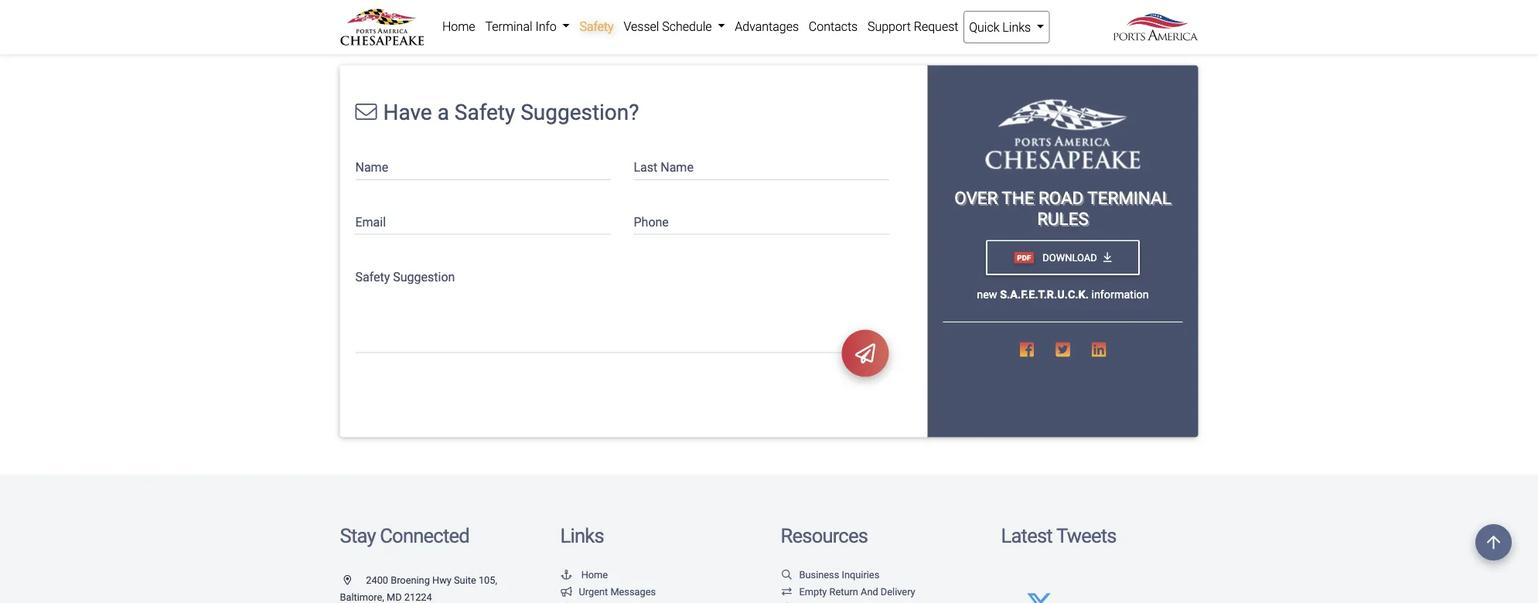 Task type: vqa. For each thing, say whether or not it's contained in the screenshot.
suite
yes



Task type: describe. For each thing, give the bounding box(es) containing it.
Phone text field
[[634, 205, 889, 235]]

2400
[[366, 574, 388, 586]]

download
[[1040, 252, 1097, 263]]

baltimore,
[[340, 591, 384, 603]]

advantages link
[[730, 11, 804, 42]]

last
[[634, 160, 658, 175]]

support request
[[868, 19, 958, 34]]

empty
[[799, 586, 827, 597]]

0 vertical spatial links
[[1003, 20, 1031, 34]]

have a safety suggestion?
[[383, 99, 639, 125]]

a
[[437, 99, 449, 125]]

urgent messages link
[[560, 586, 656, 597]]

hwy
[[432, 574, 452, 586]]

safety for safety
[[580, 19, 614, 34]]

linkedin image
[[1092, 341, 1106, 358]]

tweets
[[1056, 524, 1116, 548]]

pdf
[[1017, 253, 1031, 262]]

Name text field
[[355, 150, 611, 180]]

messages
[[610, 586, 656, 597]]

Last Name text field
[[634, 150, 889, 180]]

map marker alt image
[[344, 575, 364, 585]]

phone
[[634, 215, 669, 229]]

delivery
[[881, 586, 915, 597]]

support request link
[[863, 11, 963, 42]]

anchor image
[[560, 570, 573, 580]]

new s.a.f.e.t.r.u.c.k. information
[[977, 288, 1149, 301]]

suite
[[454, 574, 476, 586]]

broening
[[391, 574, 430, 586]]

the
[[1002, 188, 1034, 208]]

go to top image
[[1476, 524, 1512, 561]]

support
[[868, 19, 911, 34]]

suggestion
[[393, 269, 455, 284]]

empty return and delivery
[[799, 586, 915, 597]]

rules
[[1037, 208, 1089, 229]]

2 name from the left
[[661, 160, 694, 175]]

1 vertical spatial links
[[560, 524, 604, 548]]

urgent messages
[[579, 586, 656, 597]]

urgent
[[579, 586, 608, 597]]

info
[[536, 19, 557, 34]]

safety for safety suggestion
[[355, 269, 390, 284]]

information
[[1092, 288, 1149, 301]]

twitter square image
[[1056, 341, 1070, 358]]

bullhorn image
[[560, 586, 573, 596]]

home link for terminal info link
[[437, 11, 480, 42]]

1 horizontal spatial safety
[[455, 99, 515, 125]]

terminal info link
[[480, 11, 575, 42]]

vessel schedule link
[[619, 11, 730, 42]]

seagirt terminal image
[[986, 99, 1140, 169]]

business inquiries link
[[781, 569, 880, 581]]

quick links
[[969, 20, 1034, 34]]



Task type: locate. For each thing, give the bounding box(es) containing it.
safety left the suggestion
[[355, 269, 390, 284]]

safety left 'vessel'
[[580, 19, 614, 34]]

home link up 'urgent' on the left bottom of the page
[[560, 569, 608, 581]]

2400 broening hwy suite 105, baltimore, md 21224
[[340, 574, 497, 603]]

name
[[355, 160, 388, 175], [661, 160, 694, 175]]

2 horizontal spatial safety
[[580, 19, 614, 34]]

resources
[[781, 524, 868, 548]]

0 horizontal spatial name
[[355, 160, 388, 175]]

terminal
[[1088, 188, 1171, 208]]

1 horizontal spatial links
[[1003, 20, 1031, 34]]

advantages
[[735, 19, 799, 34]]

links
[[1003, 20, 1031, 34], [560, 524, 604, 548]]

1 name from the left
[[355, 160, 388, 175]]

business inquiries
[[799, 569, 880, 581]]

email
[[355, 215, 386, 229]]

schedule
[[662, 19, 712, 34]]

1 horizontal spatial name
[[661, 160, 694, 175]]

home link left "terminal"
[[437, 11, 480, 42]]

search image
[[781, 570, 793, 580]]

0 vertical spatial home link
[[437, 11, 480, 42]]

facebook square image
[[1020, 341, 1034, 358]]

2 vertical spatial safety
[[355, 269, 390, 284]]

last name
[[634, 160, 694, 175]]

1 vertical spatial home link
[[560, 569, 608, 581]]

1 horizontal spatial home
[[581, 569, 608, 581]]

latest tweets
[[1001, 524, 1116, 548]]

0 horizontal spatial links
[[560, 524, 604, 548]]

home left "terminal"
[[442, 19, 475, 34]]

home link for urgent messages link
[[560, 569, 608, 581]]

have
[[383, 99, 432, 125]]

links up anchor image
[[560, 524, 604, 548]]

business
[[799, 569, 839, 581]]

empty return and delivery link
[[781, 586, 915, 597]]

home up 'urgent' on the left bottom of the page
[[581, 569, 608, 581]]

safety suggestion
[[355, 269, 455, 284]]

home link
[[437, 11, 480, 42], [560, 569, 608, 581]]

stay connected
[[340, 524, 469, 548]]

inquiries
[[842, 569, 880, 581]]

over the road terminal rules
[[955, 188, 1171, 229]]

1 horizontal spatial home link
[[560, 569, 608, 581]]

latest
[[1001, 524, 1052, 548]]

s.a.f.e.t.r.u.c.k.
[[1000, 288, 1089, 301]]

0 horizontal spatial safety
[[355, 269, 390, 284]]

safety link
[[575, 11, 619, 42]]

0 horizontal spatial home link
[[437, 11, 480, 42]]

md
[[387, 591, 402, 603]]

home
[[442, 19, 475, 34], [581, 569, 608, 581]]

quick links link
[[963, 11, 1050, 43]]

2400 broening hwy suite 105, baltimore, md 21224 link
[[340, 574, 497, 603]]

arrow to bottom image
[[1103, 252, 1112, 263]]

Email text field
[[355, 205, 611, 235]]

1 vertical spatial home
[[581, 569, 608, 581]]

request
[[914, 19, 958, 34]]

vessel schedule
[[624, 19, 715, 34]]

0 vertical spatial safety
[[580, 19, 614, 34]]

exchange image
[[781, 586, 793, 596]]

quick
[[969, 20, 1000, 34]]

terminal info
[[485, 19, 560, 34]]

connected
[[380, 524, 469, 548]]

vessel
[[624, 19, 659, 34]]

0 vertical spatial home
[[442, 19, 475, 34]]

links right quick
[[1003, 20, 1031, 34]]

safety right a
[[455, 99, 515, 125]]

Safety Suggestion text field
[[355, 259, 889, 353]]

and
[[861, 586, 878, 597]]

21224
[[404, 591, 432, 603]]

road
[[1039, 188, 1084, 208]]

contacts
[[809, 19, 858, 34]]

stay
[[340, 524, 376, 548]]

new
[[977, 288, 997, 301]]

0 horizontal spatial home
[[442, 19, 475, 34]]

name up the email
[[355, 160, 388, 175]]

105,
[[479, 574, 497, 586]]

terminal
[[485, 19, 533, 34]]

name right 'last'
[[661, 160, 694, 175]]

contacts link
[[804, 11, 863, 42]]

1 vertical spatial safety
[[455, 99, 515, 125]]

over
[[955, 188, 998, 208]]

suggestion?
[[521, 99, 639, 125]]

safety
[[580, 19, 614, 34], [455, 99, 515, 125], [355, 269, 390, 284]]

return
[[829, 586, 858, 597]]



